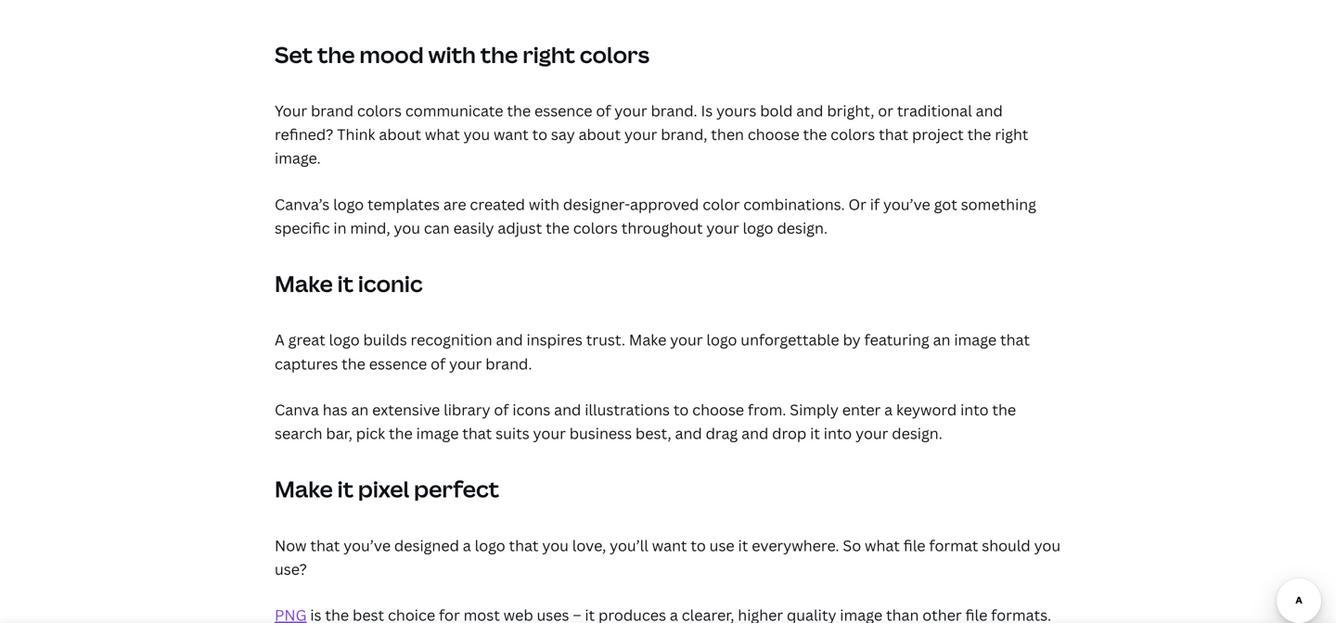 Task type: locate. For each thing, give the bounding box(es) containing it.
1 horizontal spatial a
[[884, 400, 893, 420]]

to right illustrations
[[674, 400, 689, 420]]

the right communicate
[[507, 101, 531, 121]]

0 vertical spatial essence
[[534, 101, 592, 121]]

want left say
[[494, 124, 529, 144]]

what
[[425, 124, 460, 144], [865, 536, 900, 556]]

essence down builds
[[369, 354, 427, 374]]

you right should
[[1034, 536, 1061, 556]]

and inside a great logo builds recognition and inspires trust. make your logo unforgettable by featuring an image that captures the essence of your brand.
[[496, 330, 523, 350]]

canva has an extensive library of icons and illustrations to choose from. simply enter a keyword into the search bar, pick the image that suits your business best, and drag and drop it into your design.
[[275, 400, 1016, 443]]

0 vertical spatial what
[[425, 124, 460, 144]]

0 vertical spatial right
[[523, 39, 575, 69]]

colors inside canva's logo templates are created with designer-approved color combinations. or if you've got something specific in mind, you can easily adjust the colors throughout your logo design.
[[573, 218, 618, 238]]

now
[[275, 536, 307, 556]]

of
[[596, 101, 611, 121], [431, 354, 446, 374], [494, 400, 509, 420]]

great
[[288, 330, 325, 350]]

1 horizontal spatial about
[[579, 124, 621, 144]]

about right think
[[379, 124, 421, 144]]

you've
[[883, 194, 930, 214], [344, 536, 391, 556]]

want inside 'now that you've designed a logo that you love, you'll want to use it everywhere. so what file format should you use?'
[[652, 536, 687, 556]]

the right project
[[967, 124, 991, 144]]

1 vertical spatial a
[[463, 536, 471, 556]]

image right featuring
[[954, 330, 997, 350]]

to left say
[[532, 124, 547, 144]]

1 vertical spatial into
[[824, 424, 852, 443]]

make it iconic
[[275, 269, 423, 299]]

0 horizontal spatial design.
[[777, 218, 828, 238]]

is
[[701, 101, 713, 121]]

and down from.
[[741, 424, 769, 443]]

can
[[424, 218, 450, 238]]

bar,
[[326, 424, 352, 443]]

0 vertical spatial of
[[596, 101, 611, 121]]

0 horizontal spatial with
[[428, 39, 476, 69]]

something
[[961, 194, 1036, 214]]

the up communicate
[[480, 39, 518, 69]]

into down simply
[[824, 424, 852, 443]]

essence up say
[[534, 101, 592, 121]]

what right so
[[865, 536, 900, 556]]

2 vertical spatial make
[[275, 474, 333, 504]]

then
[[711, 124, 744, 144]]

library
[[444, 400, 490, 420]]

mind,
[[350, 218, 390, 238]]

so
[[843, 536, 861, 556]]

1 vertical spatial essence
[[369, 354, 427, 374]]

1 vertical spatial right
[[995, 124, 1028, 144]]

1 horizontal spatial to
[[674, 400, 689, 420]]

it
[[337, 269, 354, 299], [810, 424, 820, 443], [337, 474, 354, 504], [738, 536, 748, 556]]

0 horizontal spatial to
[[532, 124, 547, 144]]

0 horizontal spatial an
[[351, 400, 369, 420]]

specific
[[275, 218, 330, 238]]

0 horizontal spatial a
[[463, 536, 471, 556]]

make down specific in the left top of the page
[[275, 269, 333, 299]]

2 vertical spatial to
[[691, 536, 706, 556]]

the down extensive
[[389, 424, 413, 443]]

to left use
[[691, 536, 706, 556]]

easily
[[453, 218, 494, 238]]

your down color
[[706, 218, 739, 238]]

the down builds
[[342, 354, 366, 374]]

essence
[[534, 101, 592, 121], [369, 354, 427, 374]]

1 vertical spatial with
[[529, 194, 560, 214]]

0 vertical spatial to
[[532, 124, 547, 144]]

trust.
[[586, 330, 625, 350]]

image inside a great logo builds recognition and inspires trust. make your logo unforgettable by featuring an image that captures the essence of your brand.
[[954, 330, 997, 350]]

1 vertical spatial brand.
[[485, 354, 532, 374]]

0 horizontal spatial want
[[494, 124, 529, 144]]

2 horizontal spatial of
[[596, 101, 611, 121]]

0 vertical spatial brand.
[[651, 101, 697, 121]]

2 vertical spatial of
[[494, 400, 509, 420]]

0 vertical spatial image
[[954, 330, 997, 350]]

1 horizontal spatial brand.
[[651, 101, 697, 121]]

want
[[494, 124, 529, 144], [652, 536, 687, 556]]

the inside canva's logo templates are created with designer-approved color combinations. or if you've got something specific in mind, you can easily adjust the colors throughout your logo design.
[[546, 218, 570, 238]]

1 horizontal spatial what
[[865, 536, 900, 556]]

into
[[960, 400, 989, 420], [824, 424, 852, 443]]

1 horizontal spatial you've
[[883, 194, 930, 214]]

of inside a great logo builds recognition and inspires trust. make your logo unforgettable by featuring an image that captures the essence of your brand.
[[431, 354, 446, 374]]

of inside canva has an extensive library of icons and illustrations to choose from. simply enter a keyword into the search bar, pick the image that suits your business best, and drag and drop it into your design.
[[494, 400, 509, 420]]

right up say
[[523, 39, 575, 69]]

1 vertical spatial design.
[[892, 424, 943, 443]]

1 vertical spatial what
[[865, 536, 900, 556]]

brand. up icons
[[485, 354, 532, 374]]

2 horizontal spatial to
[[691, 536, 706, 556]]

1 horizontal spatial of
[[494, 400, 509, 420]]

0 horizontal spatial about
[[379, 124, 421, 144]]

you down templates
[[394, 218, 420, 238]]

logo up the 'in'
[[333, 194, 364, 214]]

1 vertical spatial of
[[431, 354, 446, 374]]

that
[[879, 124, 908, 144], [1000, 330, 1030, 350], [462, 424, 492, 443], [310, 536, 340, 556], [509, 536, 539, 556]]

1 vertical spatial you've
[[344, 536, 391, 556]]

0 horizontal spatial essence
[[369, 354, 427, 374]]

1 vertical spatial want
[[652, 536, 687, 556]]

you inside your brand colors communicate the essence of your brand. is yours bold and bright, or traditional and refined? think about what you want to say about your brand, then choose the colors that project the right image.
[[464, 124, 490, 144]]

0 vertical spatial want
[[494, 124, 529, 144]]

to inside your brand colors communicate the essence of your brand. is yours bold and bright, or traditional and refined? think about what you want to say about your brand, then choose the colors that project the right image.
[[532, 124, 547, 144]]

choose down bold on the right
[[748, 124, 800, 144]]

0 horizontal spatial choose
[[692, 400, 744, 420]]

0 vertical spatial choose
[[748, 124, 800, 144]]

and right bold on the right
[[796, 101, 823, 121]]

logo
[[333, 194, 364, 214], [743, 218, 773, 238], [329, 330, 360, 350], [706, 330, 737, 350], [475, 536, 505, 556]]

or
[[848, 194, 866, 214]]

colors down bright,
[[831, 124, 875, 144]]

with
[[428, 39, 476, 69], [529, 194, 560, 214]]

1 horizontal spatial design.
[[892, 424, 943, 443]]

colors down designer-
[[573, 218, 618, 238]]

you've down pixel
[[344, 536, 391, 556]]

the up the 'combinations.'
[[803, 124, 827, 144]]

with up communicate
[[428, 39, 476, 69]]

think
[[337, 124, 375, 144]]

1 horizontal spatial want
[[652, 536, 687, 556]]

image inside canva has an extensive library of icons and illustrations to choose from. simply enter a keyword into the search bar, pick the image that suits your business best, and drag and drop it into your design.
[[416, 424, 459, 443]]

captures
[[275, 354, 338, 374]]

1 vertical spatial to
[[674, 400, 689, 420]]

builds
[[363, 330, 407, 350]]

0 horizontal spatial what
[[425, 124, 460, 144]]

your right the 'trust.'
[[670, 330, 703, 350]]

you
[[464, 124, 490, 144], [394, 218, 420, 238], [542, 536, 569, 556], [1034, 536, 1061, 556]]

keyword
[[896, 400, 957, 420]]

an right the has
[[351, 400, 369, 420]]

a right enter
[[884, 400, 893, 420]]

use?
[[275, 559, 307, 579]]

choose inside your brand colors communicate the essence of your brand. is yours bold and bright, or traditional and refined? think about what you want to say about your brand, then choose the colors that project the right image.
[[748, 124, 800, 144]]

your down enter
[[856, 424, 888, 443]]

refined?
[[275, 124, 333, 144]]

0 vertical spatial you've
[[883, 194, 930, 214]]

choose up drag
[[692, 400, 744, 420]]

a inside canva has an extensive library of icons and illustrations to choose from. simply enter a keyword into the search bar, pick the image that suits your business best, and drag and drop it into your design.
[[884, 400, 893, 420]]

0 horizontal spatial you've
[[344, 536, 391, 556]]

by
[[843, 330, 861, 350]]

it down simply
[[810, 424, 820, 443]]

featuring
[[864, 330, 929, 350]]

brand. up brand,
[[651, 101, 697, 121]]

brand.
[[651, 101, 697, 121], [485, 354, 532, 374]]

created
[[470, 194, 525, 214]]

it right use
[[738, 536, 748, 556]]

your left is
[[615, 101, 647, 121]]

0 vertical spatial an
[[933, 330, 951, 350]]

1 horizontal spatial an
[[933, 330, 951, 350]]

and
[[796, 101, 823, 121], [976, 101, 1003, 121], [496, 330, 523, 350], [554, 400, 581, 420], [675, 424, 702, 443], [741, 424, 769, 443]]

right inside your brand colors communicate the essence of your brand. is yours bold and bright, or traditional and refined? think about what you want to say about your brand, then choose the colors that project the right image.
[[995, 124, 1028, 144]]

0 vertical spatial make
[[275, 269, 333, 299]]

got
[[934, 194, 957, 214]]

0 horizontal spatial of
[[431, 354, 446, 374]]

want right the you'll
[[652, 536, 687, 556]]

right up something
[[995, 124, 1028, 144]]

0 horizontal spatial image
[[416, 424, 459, 443]]

pixel
[[358, 474, 409, 504]]

what down communicate
[[425, 124, 460, 144]]

1 horizontal spatial image
[[954, 330, 997, 350]]

everywhere.
[[752, 536, 839, 556]]

into right the keyword
[[960, 400, 989, 420]]

that inside your brand colors communicate the essence of your brand. is yours bold and bright, or traditional and refined? think about what you want to say about your brand, then choose the colors that project the right image.
[[879, 124, 908, 144]]

1 vertical spatial an
[[351, 400, 369, 420]]

make down the search
[[275, 474, 333, 504]]

0 vertical spatial design.
[[777, 218, 828, 238]]

image down library on the left of the page
[[416, 424, 459, 443]]

the right adjust
[[546, 218, 570, 238]]

image
[[954, 330, 997, 350], [416, 424, 459, 443]]

a right designed
[[463, 536, 471, 556]]

bright,
[[827, 101, 874, 121]]

design. down the 'combinations.'
[[777, 218, 828, 238]]

about
[[379, 124, 421, 144], [579, 124, 621, 144]]

right
[[523, 39, 575, 69], [995, 124, 1028, 144]]

perfect
[[414, 474, 499, 504]]

mood
[[359, 39, 424, 69]]

with up adjust
[[529, 194, 560, 214]]

set the mood with the right colors
[[275, 39, 650, 69]]

it left pixel
[[337, 474, 354, 504]]

to inside canva has an extensive library of icons and illustrations to choose from. simply enter a keyword into the search bar, pick the image that suits your business best, and drag and drop it into your design.
[[674, 400, 689, 420]]

0 vertical spatial into
[[960, 400, 989, 420]]

the
[[317, 39, 355, 69], [480, 39, 518, 69], [507, 101, 531, 121], [803, 124, 827, 144], [967, 124, 991, 144], [546, 218, 570, 238], [342, 354, 366, 374], [992, 400, 1016, 420], [389, 424, 413, 443]]

1 horizontal spatial right
[[995, 124, 1028, 144]]

your left brand,
[[624, 124, 657, 144]]

to
[[532, 124, 547, 144], [674, 400, 689, 420], [691, 536, 706, 556]]

and left drag
[[675, 424, 702, 443]]

1 horizontal spatial essence
[[534, 101, 592, 121]]

0 horizontal spatial brand.
[[485, 354, 532, 374]]

0 vertical spatial a
[[884, 400, 893, 420]]

1 about from the left
[[379, 124, 421, 144]]

about right say
[[579, 124, 621, 144]]

suits
[[496, 424, 530, 443]]

1 vertical spatial make
[[629, 330, 667, 350]]

1 vertical spatial choose
[[692, 400, 744, 420]]

make right the 'trust.'
[[629, 330, 667, 350]]

a inside 'now that you've designed a logo that you love, you'll want to use it everywhere. so what file format should you use?'
[[463, 536, 471, 556]]

it inside 'now that you've designed a logo that you love, you'll want to use it everywhere. so what file format should you use?'
[[738, 536, 748, 556]]

colors
[[580, 39, 650, 69], [357, 101, 402, 121], [831, 124, 875, 144], [573, 218, 618, 238]]

and left inspires
[[496, 330, 523, 350]]

an right featuring
[[933, 330, 951, 350]]

templates
[[367, 194, 440, 214]]

the right set
[[317, 39, 355, 69]]

1 vertical spatial image
[[416, 424, 459, 443]]

choose
[[748, 124, 800, 144], [692, 400, 744, 420]]

unforgettable
[[741, 330, 839, 350]]

design.
[[777, 218, 828, 238], [892, 424, 943, 443]]

are
[[443, 194, 466, 214]]

your
[[275, 101, 307, 121]]

use
[[710, 536, 735, 556]]

you down communicate
[[464, 124, 490, 144]]

1 horizontal spatial choose
[[748, 124, 800, 144]]

you've right the if
[[883, 194, 930, 214]]

with inside canva's logo templates are created with designer-approved color combinations. or if you've got something specific in mind, you can easily adjust the colors throughout your logo design.
[[529, 194, 560, 214]]

make
[[275, 269, 333, 299], [629, 330, 667, 350], [275, 474, 333, 504]]

has
[[323, 400, 348, 420]]

it left iconic
[[337, 269, 354, 299]]

essence inside a great logo builds recognition and inspires trust. make your logo unforgettable by featuring an image that captures the essence of your brand.
[[369, 354, 427, 374]]

what inside 'now that you've designed a logo that you love, you'll want to use it everywhere. so what file format should you use?'
[[865, 536, 900, 556]]

logo right designed
[[475, 536, 505, 556]]

colors up think
[[357, 101, 402, 121]]

a
[[884, 400, 893, 420], [463, 536, 471, 556]]

enter
[[842, 400, 881, 420]]

design. down the keyword
[[892, 424, 943, 443]]

to inside 'now that you've designed a logo that you love, you'll want to use it everywhere. so what file format should you use?'
[[691, 536, 706, 556]]

1 horizontal spatial with
[[529, 194, 560, 214]]

or
[[878, 101, 893, 121]]

1 horizontal spatial into
[[960, 400, 989, 420]]



Task type: describe. For each thing, give the bounding box(es) containing it.
set
[[275, 39, 313, 69]]

a great logo builds recognition and inspires trust. make your logo unforgettable by featuring an image that captures the essence of your brand.
[[275, 330, 1030, 374]]

logo left unforgettable
[[706, 330, 737, 350]]

inspires
[[527, 330, 583, 350]]

an inside a great logo builds recognition and inspires trust. make your logo unforgettable by featuring an image that captures the essence of your brand.
[[933, 330, 951, 350]]

brand. inside your brand colors communicate the essence of your brand. is yours bold and bright, or traditional and refined? think about what you want to say about your brand, then choose the colors that project the right image.
[[651, 101, 697, 121]]

icons
[[512, 400, 550, 420]]

business
[[569, 424, 632, 443]]

that inside canva has an extensive library of icons and illustrations to choose from. simply enter a keyword into the search bar, pick the image that suits your business best, and drag and drop it into your design.
[[462, 424, 492, 443]]

brand,
[[661, 124, 707, 144]]

it inside canva has an extensive library of icons and illustrations to choose from. simply enter a keyword into the search bar, pick the image that suits your business best, and drag and drop it into your design.
[[810, 424, 820, 443]]

adjust
[[498, 218, 542, 238]]

0 vertical spatial with
[[428, 39, 476, 69]]

pick
[[356, 424, 385, 443]]

throughout
[[621, 218, 703, 238]]

love,
[[572, 536, 606, 556]]

file
[[903, 536, 926, 556]]

color
[[703, 194, 740, 214]]

best,
[[636, 424, 671, 443]]

make for make it pixel perfect
[[275, 474, 333, 504]]

canva's
[[275, 194, 330, 214]]

recognition
[[411, 330, 492, 350]]

extensive
[[372, 400, 440, 420]]

if
[[870, 194, 880, 214]]

your down recognition
[[449, 354, 482, 374]]

yours
[[716, 101, 757, 121]]

project
[[912, 124, 964, 144]]

canva
[[275, 400, 319, 420]]

drop
[[772, 424, 807, 443]]

your down icons
[[533, 424, 566, 443]]

and right icons
[[554, 400, 581, 420]]

canva's logo templates are created with designer-approved color combinations. or if you've got something specific in mind, you can easily adjust the colors throughout your logo design.
[[275, 194, 1036, 238]]

2 about from the left
[[579, 124, 621, 144]]

and right "traditional"
[[976, 101, 1003, 121]]

drag
[[706, 424, 738, 443]]

your inside canva's logo templates are created with designer-approved color combinations. or if you've got something specific in mind, you can easily adjust the colors throughout your logo design.
[[706, 218, 739, 238]]

you inside canva's logo templates are created with designer-approved color combinations. or if you've got something specific in mind, you can easily adjust the colors throughout your logo design.
[[394, 218, 420, 238]]

approved
[[630, 194, 699, 214]]

in
[[333, 218, 347, 238]]

combinations.
[[743, 194, 845, 214]]

you left love,
[[542, 536, 569, 556]]

traditional
[[897, 101, 972, 121]]

illustrations
[[585, 400, 670, 420]]

simply
[[790, 400, 839, 420]]

want inside your brand colors communicate the essence of your brand. is yours bold and bright, or traditional and refined? think about what you want to say about your brand, then choose the colors that project the right image.
[[494, 124, 529, 144]]

make inside a great logo builds recognition and inspires trust. make your logo unforgettable by featuring an image that captures the essence of your brand.
[[629, 330, 667, 350]]

search
[[275, 424, 322, 443]]

colors up your brand colors communicate the essence of your brand. is yours bold and bright, or traditional and refined? think about what you want to say about your brand, then choose the colors that project the right image.
[[580, 39, 650, 69]]

should
[[982, 536, 1031, 556]]

image.
[[275, 148, 321, 168]]

say
[[551, 124, 575, 144]]

now that you've designed a logo that you love, you'll want to use it everywhere. so what file format should you use?
[[275, 536, 1061, 579]]

designed
[[394, 536, 459, 556]]

of inside your brand colors communicate the essence of your brand. is yours bold and bright, or traditional and refined? think about what you want to say about your brand, then choose the colors that project the right image.
[[596, 101, 611, 121]]

you've inside 'now that you've designed a logo that you love, you'll want to use it everywhere. so what file format should you use?'
[[344, 536, 391, 556]]

a
[[275, 330, 285, 350]]

make it pixel perfect
[[275, 474, 499, 504]]

0 horizontal spatial right
[[523, 39, 575, 69]]

an inside canva has an extensive library of icons and illustrations to choose from. simply enter a keyword into the search bar, pick the image that suits your business best, and drag and drop it into your design.
[[351, 400, 369, 420]]

brand
[[311, 101, 354, 121]]

0 horizontal spatial into
[[824, 424, 852, 443]]

your brand colors communicate the essence of your brand. is yours bold and bright, or traditional and refined? think about what you want to say about your brand, then choose the colors that project the right image.
[[275, 101, 1028, 168]]

brand. inside a great logo builds recognition and inspires trust. make your logo unforgettable by featuring an image that captures the essence of your brand.
[[485, 354, 532, 374]]

what inside your brand colors communicate the essence of your brand. is yours bold and bright, or traditional and refined? think about what you want to say about your brand, then choose the colors that project the right image.
[[425, 124, 460, 144]]

logo right 'great'
[[329, 330, 360, 350]]

from.
[[748, 400, 786, 420]]

you've inside canva's logo templates are created with designer-approved color combinations. or if you've got something specific in mind, you can easily adjust the colors throughout your logo design.
[[883, 194, 930, 214]]

designer-
[[563, 194, 630, 214]]

logo down the 'combinations.'
[[743, 218, 773, 238]]

choose inside canva has an extensive library of icons and illustrations to choose from. simply enter a keyword into the search bar, pick the image that suits your business best, and drag and drop it into your design.
[[692, 400, 744, 420]]

communicate
[[405, 101, 503, 121]]

logo inside 'now that you've designed a logo that you love, you'll want to use it everywhere. so what file format should you use?'
[[475, 536, 505, 556]]

bold
[[760, 101, 793, 121]]

essence inside your brand colors communicate the essence of your brand. is yours bold and bright, or traditional and refined? think about what you want to say about your brand, then choose the colors that project the right image.
[[534, 101, 592, 121]]

make for make it iconic
[[275, 269, 333, 299]]

format
[[929, 536, 978, 556]]

iconic
[[358, 269, 423, 299]]

design. inside canva has an extensive library of icons and illustrations to choose from. simply enter a keyword into the search bar, pick the image that suits your business best, and drag and drop it into your design.
[[892, 424, 943, 443]]

the right the keyword
[[992, 400, 1016, 420]]

design. inside canva's logo templates are created with designer-approved color combinations. or if you've got something specific in mind, you can easily adjust the colors throughout your logo design.
[[777, 218, 828, 238]]

you'll
[[610, 536, 648, 556]]

that inside a great logo builds recognition and inspires trust. make your logo unforgettable by featuring an image that captures the essence of your brand.
[[1000, 330, 1030, 350]]

the inside a great logo builds recognition and inspires trust. make your logo unforgettable by featuring an image that captures the essence of your brand.
[[342, 354, 366, 374]]



Task type: vqa. For each thing, say whether or not it's contained in the screenshot.
Instagram Stories 'link'
no



